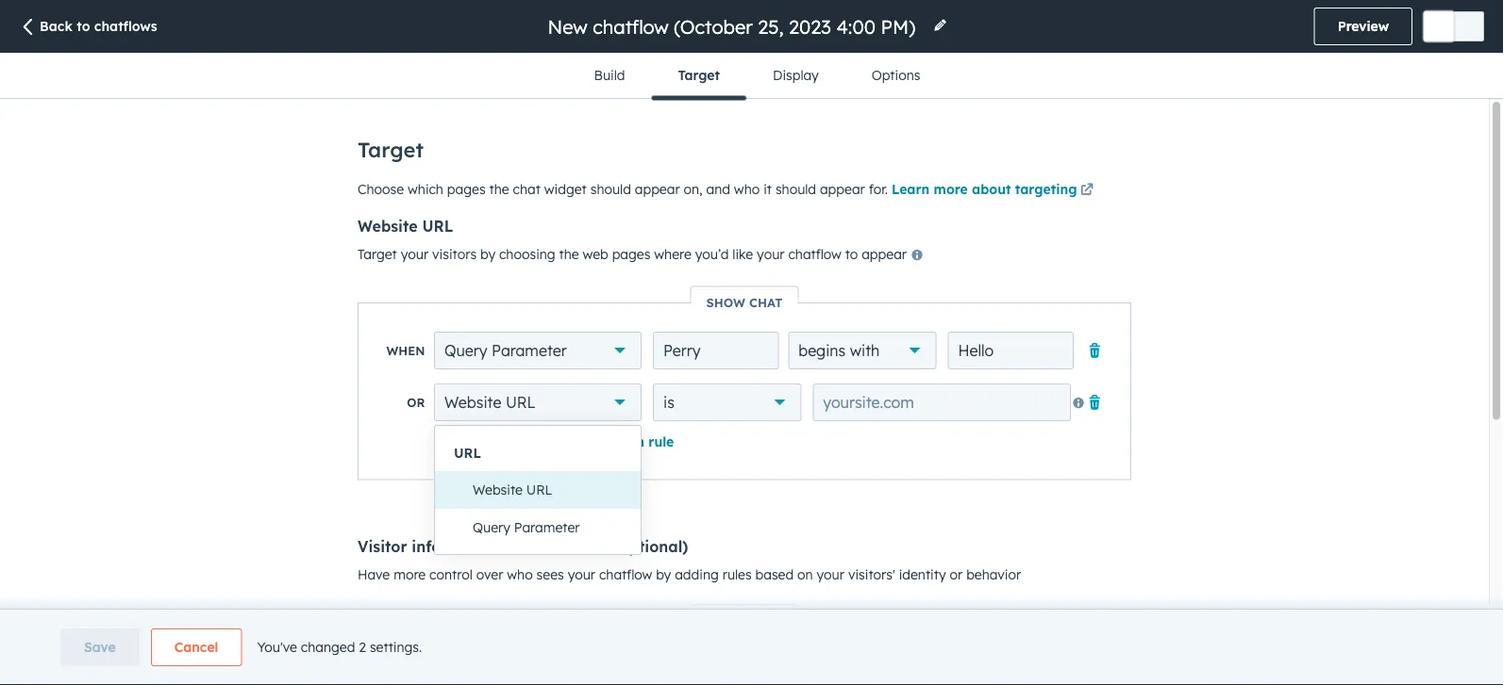 Task type: locate. For each thing, give the bounding box(es) containing it.
0 vertical spatial pages
[[447, 181, 486, 197]]

website inside url website url
[[473, 482, 523, 499]]

website down choose at the top left
[[358, 217, 418, 236]]

widget
[[544, 181, 587, 197]]

2 vertical spatial website
[[473, 482, 523, 499]]

pages
[[447, 181, 486, 197], [612, 246, 650, 263]]

more right have
[[394, 567, 426, 583]]

2 add from the left
[[553, 434, 579, 450]]

pages right web
[[612, 246, 650, 263]]

1 vertical spatial more
[[394, 567, 426, 583]]

behavior
[[539, 537, 607, 556], [966, 567, 1021, 583]]

and
[[706, 181, 730, 197], [506, 537, 535, 556]]

should right widget
[[590, 181, 631, 197]]

who left it
[[734, 181, 760, 197]]

0 horizontal spatial and
[[506, 537, 535, 556]]

1 vertical spatial who
[[507, 567, 533, 583]]

add exclusion rule
[[553, 434, 674, 450]]

1 vertical spatial query
[[473, 520, 510, 536]]

website url inside dropdown button
[[444, 393, 535, 412]]

behavior up sees
[[539, 537, 607, 556]]

query parameter up visitor information and  behavior (optional)
[[473, 520, 580, 536]]

on
[[797, 567, 813, 583]]

rule down is in the bottom left of the page
[[648, 434, 674, 450]]

your left visitors
[[401, 246, 428, 263]]

add
[[453, 434, 479, 450], [553, 434, 579, 450]]

options button
[[845, 53, 947, 98]]

website url button
[[454, 472, 641, 510]]

2 vertical spatial target
[[358, 246, 397, 263]]

1 vertical spatial behavior
[[966, 567, 1021, 583]]

website url button
[[434, 384, 642, 422]]

0 horizontal spatial more
[[394, 567, 426, 583]]

website url down which
[[358, 217, 453, 236]]

you'd
[[695, 246, 729, 263]]

0 horizontal spatial should
[[590, 181, 631, 197]]

1 vertical spatial and
[[506, 537, 535, 556]]

0 horizontal spatial who
[[507, 567, 533, 583]]

0 horizontal spatial add
[[453, 434, 479, 450]]

visitors
[[432, 246, 477, 263]]

appear
[[635, 181, 680, 197], [820, 181, 865, 197], [862, 246, 907, 263]]

the left chat
[[489, 181, 509, 197]]

None field
[[546, 14, 921, 39]]

0 horizontal spatial rule
[[483, 434, 509, 450]]

url inside dropdown button
[[506, 393, 535, 412]]

exclusion
[[583, 434, 644, 450]]

target right build
[[678, 67, 720, 84]]

who down visitor information and  behavior (optional)
[[507, 567, 533, 583]]

1 horizontal spatial more
[[934, 181, 968, 197]]

by right visitors
[[480, 246, 495, 263]]

1 vertical spatial parameter
[[514, 520, 580, 536]]

pages right which
[[447, 181, 486, 197]]

by
[[480, 246, 495, 263], [656, 567, 671, 583]]

1 vertical spatial pages
[[612, 246, 650, 263]]

targeting
[[1015, 181, 1077, 197]]

begins with button
[[788, 332, 936, 370]]

query up visitor information and  behavior (optional)
[[473, 520, 510, 536]]

begins with
[[799, 342, 880, 360]]

0 vertical spatial to
[[77, 18, 90, 34]]

or
[[407, 395, 425, 410]]

1 horizontal spatial and
[[706, 181, 730, 197]]

when
[[386, 343, 425, 359]]

1 vertical spatial website url
[[444, 393, 535, 412]]

1 vertical spatial the
[[559, 246, 579, 263]]

0 horizontal spatial to
[[77, 18, 90, 34]]

who
[[734, 181, 760, 197], [507, 567, 533, 583]]

1 add from the left
[[453, 434, 479, 450]]

and right on,
[[706, 181, 730, 197]]

target up choose at the top left
[[358, 137, 424, 163]]

website down add rule
[[473, 482, 523, 499]]

0 vertical spatial by
[[480, 246, 495, 263]]

build
[[594, 67, 625, 84]]

navigation
[[568, 53, 947, 100]]

0 vertical spatial more
[[934, 181, 968, 197]]

sees
[[536, 567, 564, 583]]

save
[[84, 640, 116, 656]]

rule down website url dropdown button at the bottom of page
[[483, 434, 509, 450]]

rule
[[483, 434, 509, 450], [648, 434, 674, 450]]

more right learn
[[934, 181, 968, 197]]

1 horizontal spatial who
[[734, 181, 760, 197]]

chatflow down (optional)
[[599, 567, 652, 583]]

add for add exclusion rule
[[553, 434, 579, 450]]

1 horizontal spatial to
[[845, 246, 858, 263]]

link opens in a new window image
[[1080, 179, 1094, 202]]

0 vertical spatial target
[[678, 67, 720, 84]]

0 vertical spatial parameter
[[492, 342, 567, 360]]

1 horizontal spatial rule
[[648, 434, 674, 450]]

more
[[934, 181, 968, 197], [394, 567, 426, 583]]

behavior right or
[[966, 567, 1021, 583]]

back to chatflows button
[[19, 17, 157, 38]]

should
[[590, 181, 631, 197], [775, 181, 816, 197]]

learn
[[892, 181, 930, 197]]

0 vertical spatial website url
[[358, 217, 453, 236]]

0 horizontal spatial by
[[480, 246, 495, 263]]

chatflow right like at top
[[788, 246, 841, 263]]

appear left on,
[[635, 181, 680, 197]]

based
[[755, 567, 794, 583]]

url website url
[[454, 445, 552, 499]]

to inside button
[[77, 18, 90, 34]]

0 horizontal spatial the
[[489, 181, 509, 197]]

1 horizontal spatial add
[[553, 434, 579, 450]]

query right when
[[444, 342, 487, 360]]

parameter up website url dropdown button at the bottom of page
[[492, 342, 567, 360]]

0 vertical spatial the
[[489, 181, 509, 197]]

link opens in a new window image
[[1080, 184, 1094, 197]]

should right it
[[775, 181, 816, 197]]

learn more about targeting
[[892, 181, 1077, 197]]

query parameter up website url dropdown button at the bottom of page
[[444, 342, 567, 360]]

your
[[401, 246, 428, 263], [757, 246, 785, 263], [568, 567, 595, 583], [817, 567, 844, 583]]

display button
[[746, 53, 845, 98]]

rules
[[722, 567, 752, 583]]

add for add rule
[[453, 434, 479, 450]]

preview button
[[1314, 8, 1412, 45]]

0 horizontal spatial behavior
[[539, 537, 607, 556]]

1 horizontal spatial should
[[775, 181, 816, 197]]

0 vertical spatial query
[[444, 342, 487, 360]]

url
[[422, 217, 453, 236], [506, 393, 535, 412], [454, 445, 481, 462], [526, 482, 552, 499]]

parameter up visitor information and  behavior (optional)
[[514, 520, 580, 536]]

website url up add rule
[[444, 393, 535, 412]]

Value text field
[[948, 332, 1074, 370]]

or
[[950, 567, 963, 583]]

parameter
[[492, 342, 567, 360], [514, 520, 580, 536]]

changed
[[301, 640, 355, 656]]

chatflows
[[94, 18, 157, 34]]

1 vertical spatial website
[[444, 393, 501, 412]]

website
[[358, 217, 418, 236], [444, 393, 501, 412], [473, 482, 523, 499]]

website url
[[358, 217, 453, 236], [444, 393, 535, 412]]

website inside dropdown button
[[444, 393, 501, 412]]

and down website url button
[[506, 537, 535, 556]]

1 horizontal spatial behavior
[[966, 567, 1021, 583]]

cancel
[[174, 640, 218, 656]]

1 vertical spatial query parameter
[[473, 520, 580, 536]]

like
[[732, 246, 753, 263]]

the
[[489, 181, 509, 197], [559, 246, 579, 263]]

0 horizontal spatial pages
[[447, 181, 486, 197]]

website up add rule button
[[444, 393, 501, 412]]

the left web
[[559, 246, 579, 263]]

url button
[[435, 438, 641, 469]]

your right like at top
[[757, 246, 785, 263]]

preview
[[1338, 18, 1389, 34]]

visitor
[[358, 537, 407, 556]]

1 vertical spatial by
[[656, 567, 671, 583]]

1 vertical spatial chatflow
[[599, 567, 652, 583]]

target down choose at the top left
[[358, 246, 397, 263]]

visitors'
[[848, 567, 895, 583]]

query parameter inside popup button
[[444, 342, 567, 360]]

1 horizontal spatial chatflow
[[788, 246, 841, 263]]

0 vertical spatial query parameter
[[444, 342, 567, 360]]

show chat link
[[691, 295, 798, 310]]

query parameter
[[444, 342, 567, 360], [473, 520, 580, 536]]

1 vertical spatial to
[[845, 246, 858, 263]]

2 should from the left
[[775, 181, 816, 197]]

by down (optional)
[[656, 567, 671, 583]]

back to chatflows
[[40, 18, 157, 34]]

is
[[663, 393, 675, 412]]

target
[[678, 67, 720, 84], [358, 137, 424, 163], [358, 246, 397, 263]]

over
[[476, 567, 503, 583]]

0 vertical spatial chatflow
[[788, 246, 841, 263]]

chatflow
[[788, 246, 841, 263], [599, 567, 652, 583]]

query
[[444, 342, 487, 360], [473, 520, 510, 536]]

(optional)
[[612, 537, 688, 556]]

back
[[40, 18, 73, 34]]



Task type: vqa. For each thing, say whether or not it's contained in the screenshot.
Security at bottom left
no



Task type: describe. For each thing, give the bounding box(es) containing it.
1 horizontal spatial pages
[[612, 246, 650, 263]]

target your visitors by choosing the web pages where you'd like your chatflow to appear
[[358, 246, 910, 263]]

2 rule from the left
[[648, 434, 674, 450]]

1 horizontal spatial by
[[656, 567, 671, 583]]

choose which pages the chat widget should appear on, and who it should appear for.
[[358, 181, 892, 197]]

1 should from the left
[[590, 181, 631, 197]]

chat
[[513, 181, 541, 197]]

your right on
[[817, 567, 844, 583]]

choose
[[358, 181, 404, 197]]

query parameter button
[[454, 510, 641, 547]]

appear down for.
[[862, 246, 907, 263]]

0 vertical spatial website
[[358, 217, 418, 236]]

build button
[[568, 53, 651, 98]]

which
[[408, 181, 443, 197]]

target button
[[651, 53, 746, 100]]

web
[[583, 246, 608, 263]]

more for have
[[394, 567, 426, 583]]

for.
[[869, 181, 888, 197]]

show
[[706, 295, 745, 310]]

0 horizontal spatial chatflow
[[599, 567, 652, 583]]

1 rule from the left
[[483, 434, 509, 450]]

information
[[412, 537, 501, 556]]

0 vertical spatial who
[[734, 181, 760, 197]]

adding
[[675, 567, 719, 583]]

1 vertical spatial target
[[358, 137, 424, 163]]

cancel button
[[151, 629, 242, 667]]

have
[[358, 567, 390, 583]]

parameter inside button
[[514, 520, 580, 536]]

add exclusion rule button
[[533, 434, 674, 451]]

about
[[972, 181, 1011, 197]]

show chat
[[706, 295, 783, 310]]

add rule
[[453, 434, 509, 450]]

0 vertical spatial behavior
[[539, 537, 607, 556]]

query inside popup button
[[444, 342, 487, 360]]

you've changed 2 settings.
[[257, 640, 422, 656]]

it
[[763, 181, 772, 197]]

control
[[429, 567, 473, 583]]

display
[[773, 67, 819, 84]]

query parameter inside button
[[473, 520, 580, 536]]

Name text field
[[653, 332, 779, 370]]

where
[[654, 246, 691, 263]]

settings.
[[370, 640, 422, 656]]

target inside button
[[678, 67, 720, 84]]

appear left for.
[[820, 181, 865, 197]]

learn more about targeting link
[[892, 179, 1097, 202]]

chat
[[749, 295, 783, 310]]

parameter inside popup button
[[492, 342, 567, 360]]

save button
[[60, 629, 139, 667]]

query parameter button
[[434, 332, 642, 370]]

begins
[[799, 342, 846, 360]]

is button
[[653, 384, 801, 422]]

options
[[872, 67, 920, 84]]

yoursite.com text field
[[813, 384, 1071, 422]]

navigation containing build
[[568, 53, 947, 100]]

choosing
[[499, 246, 555, 263]]

with
[[850, 342, 880, 360]]

have more control over who sees your chatflow by adding rules based on your visitors' identity or behavior
[[358, 567, 1021, 583]]

visitor information and  behavior (optional)
[[358, 537, 688, 556]]

add rule button
[[433, 434, 509, 451]]

you've
[[257, 640, 297, 656]]

query inside button
[[473, 520, 510, 536]]

more for learn
[[934, 181, 968, 197]]

on,
[[684, 181, 703, 197]]

0 vertical spatial and
[[706, 181, 730, 197]]

2
[[359, 640, 366, 656]]

1 horizontal spatial the
[[559, 246, 579, 263]]

identity
[[899, 567, 946, 583]]

your right sees
[[568, 567, 595, 583]]



